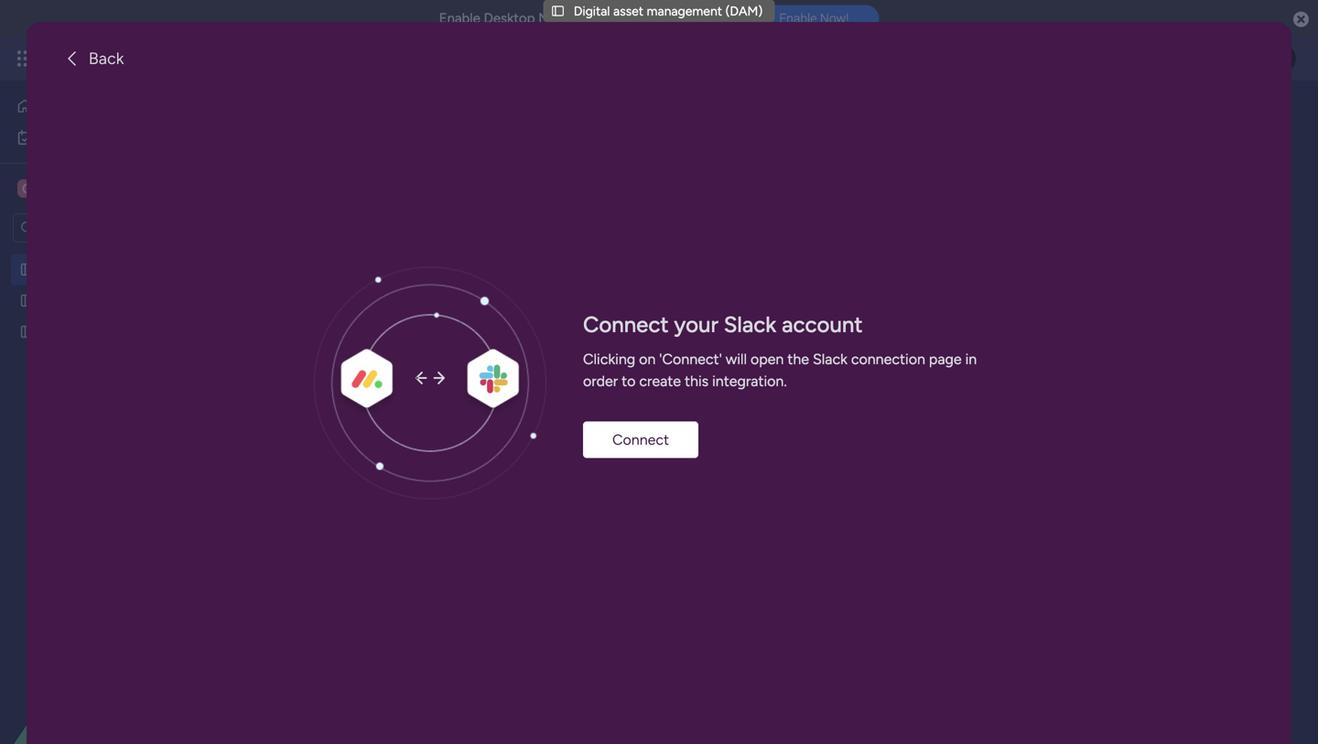 Task type: locate. For each thing, give the bounding box(es) containing it.
w8   19 - 25
[[458, 358, 507, 370]]

connect down to
[[613, 431, 669, 449]]

on
[[639, 351, 656, 368]]

account
[[782, 311, 863, 338]]

26
[[597, 358, 608, 370]]

feb
[[578, 358, 595, 370]]

4 right w10
[[699, 358, 705, 370]]

1 vertical spatial slack
[[813, 351, 848, 368]]

monday
[[81, 48, 144, 69]]

0 vertical spatial slack
[[724, 311, 777, 338]]

now!
[[820, 11, 849, 26]]

enable desktop notifications on this computer
[[439, 10, 734, 27]]

connect your slack account
[[583, 311, 863, 338]]

0 vertical spatial connect
[[583, 311, 669, 338]]

2 enable from the left
[[779, 11, 817, 26]]

connect inside button
[[613, 431, 669, 449]]

- for w8   19 - 25
[[489, 358, 493, 370]]

w9   feb 26 - 3
[[560, 358, 623, 370]]

connect for connect
[[613, 431, 669, 449]]

select product image
[[16, 49, 35, 68]]

2 public board image from the top
[[19, 292, 37, 309]]

lottie animation element
[[0, 559, 233, 744]]

slack up will
[[724, 311, 777, 338]]

w10
[[676, 358, 696, 370]]

1 vertical spatial connect
[[613, 431, 669, 449]]

2 - from the left
[[489, 358, 493, 370]]

0 horizontal spatial slack
[[724, 311, 777, 338]]

enable inside "button"
[[779, 11, 817, 26]]

- right '19'
[[489, 358, 493, 370]]

w10   4 - 10
[[676, 358, 725, 370]]

1 - from the left
[[380, 358, 384, 370]]

4 - from the left
[[708, 358, 712, 370]]

in
[[966, 351, 977, 368]]

- left 10
[[708, 358, 712, 370]]

1 horizontal spatial slack
[[813, 351, 848, 368]]

enable for enable desktop notifications on this computer
[[439, 10, 480, 27]]

4
[[523, 350, 530, 363], [699, 358, 705, 370]]

to
[[622, 373, 636, 390]]

w7   12 - 18
[[350, 358, 397, 370]]

enable left the now!
[[779, 11, 817, 26]]

-
[[380, 358, 384, 370], [489, 358, 493, 370], [611, 358, 615, 370], [708, 358, 712, 370]]

slack right the
[[813, 351, 848, 368]]

monday button
[[48, 35, 292, 82]]

will
[[726, 351, 747, 368]]

enable
[[439, 10, 480, 27], [779, 11, 817, 26]]

2 vertical spatial public board image
[[19, 323, 37, 341]]

c
[[22, 181, 31, 196]]

1 horizontal spatial enable
[[779, 11, 817, 26]]

- left 3
[[611, 358, 615, 370]]

- right 12
[[380, 358, 384, 370]]

slack
[[724, 311, 777, 338], [813, 351, 848, 368]]

the
[[788, 351, 809, 368]]

1 vertical spatial public board image
[[19, 292, 37, 309]]

this
[[685, 373, 709, 390]]

notifications
[[538, 10, 619, 27]]

w8
[[458, 358, 474, 370]]

clicking
[[583, 351, 636, 368]]

your
[[674, 311, 719, 338]]

option
[[0, 253, 233, 257]]

1 enable from the left
[[439, 10, 480, 27]]

connect
[[583, 311, 669, 338], [613, 431, 669, 449]]

desktop
[[484, 10, 535, 27]]

connect for connect your slack account
[[583, 311, 669, 338]]

public board image
[[19, 261, 37, 278], [19, 292, 37, 309], [19, 323, 37, 341]]

w9
[[560, 358, 575, 370]]

asset
[[613, 3, 644, 19]]

- for w10   4 - 10
[[708, 358, 712, 370]]

3
[[618, 358, 623, 370]]

0 vertical spatial public board image
[[19, 261, 37, 278]]

v2 v sign image
[[475, 325, 489, 347]]

0 horizontal spatial 4
[[523, 350, 530, 363]]

unassigned
[[348, 323, 415, 339]]

enable left desktop
[[439, 10, 480, 27]]

digital
[[574, 3, 610, 19]]

connect up clicking on the left top of the page
[[583, 311, 669, 338]]

3 - from the left
[[611, 358, 615, 370]]

0 horizontal spatial enable
[[439, 10, 480, 27]]

4 right 25
[[523, 350, 530, 363]]

list box
[[0, 250, 233, 595]]

february
[[330, 326, 383, 342]]

enable for enable now!
[[779, 11, 817, 26]]

enable now! button
[[749, 5, 879, 32]]



Task type: describe. For each thing, give the bounding box(es) containing it.
enable now!
[[779, 11, 849, 26]]

this
[[644, 10, 668, 27]]

3 public board image from the top
[[19, 323, 37, 341]]

- for w7   12 - 18
[[380, 358, 384, 370]]

18
[[387, 358, 397, 370]]

february 2024
[[330, 326, 417, 342]]

'connect'
[[659, 351, 722, 368]]

c button
[[13, 173, 179, 204]]

25
[[495, 358, 507, 370]]

open
[[751, 351, 784, 368]]

john smith image
[[1267, 44, 1296, 73]]

12
[[368, 358, 377, 370]]

1 public board image from the top
[[19, 261, 37, 278]]

integration.
[[712, 373, 787, 390]]

on
[[622, 10, 640, 27]]

back
[[89, 48, 124, 68]]

connect button
[[583, 422, 699, 458]]

page
[[929, 351, 962, 368]]

workspace image
[[17, 179, 36, 199]]

1 horizontal spatial 4
[[699, 358, 705, 370]]

clicking on 'connect' will open the slack connection page in order to create this integration.
[[583, 351, 977, 390]]

slack inside clicking on 'connect' will open the slack connection page in order to create this integration.
[[813, 351, 848, 368]]

management
[[647, 3, 722, 19]]

order
[[583, 373, 618, 390]]

10
[[714, 358, 725, 370]]

connection
[[851, 351, 926, 368]]

computer
[[672, 10, 734, 27]]

workload
[[304, 284, 384, 308]]

(dam)
[[726, 3, 763, 19]]

lottie animation image
[[0, 559, 233, 744]]

connect image
[[314, 267, 547, 499]]

19
[[476, 358, 486, 370]]

Workload field
[[299, 284, 389, 308]]

digital asset management (dam)
[[574, 3, 763, 19]]

2024
[[386, 326, 417, 342]]

create
[[639, 373, 681, 390]]

back button
[[56, 44, 131, 73]]

dapulse close image
[[1294, 11, 1309, 29]]

w7
[[350, 358, 365, 370]]



Task type: vqa. For each thing, say whether or not it's contained in the screenshot.
left the template
no



